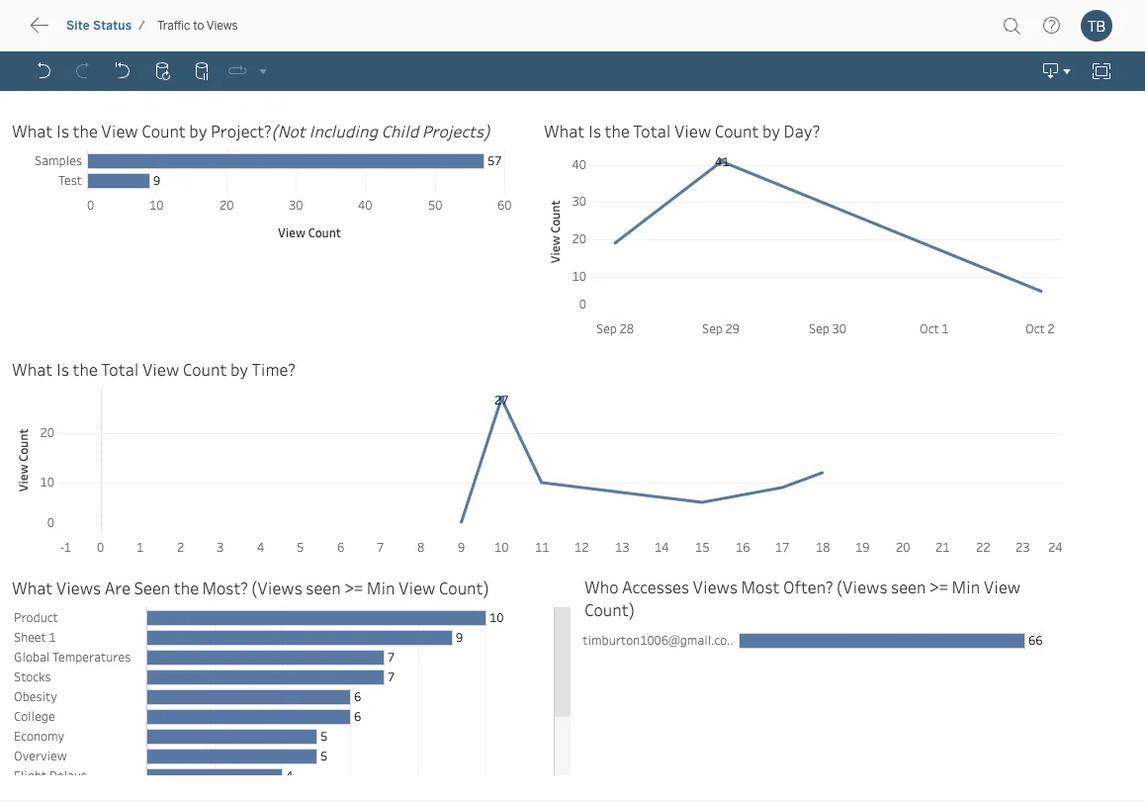 Task type: describe. For each thing, give the bounding box(es) containing it.
site status link
[[65, 17, 133, 34]]

to
[[193, 18, 204, 33]]

traffic to views element
[[151, 18, 244, 33]]

views
[[206, 18, 238, 33]]

traffic
[[157, 18, 190, 33]]



Task type: locate. For each thing, give the bounding box(es) containing it.
site status /
[[66, 18, 145, 33]]

traffic to views
[[157, 18, 238, 33]]

site
[[66, 18, 90, 33]]

status
[[93, 18, 132, 33]]

/
[[139, 18, 145, 33]]



Task type: vqa. For each thing, say whether or not it's contained in the screenshot.
Pipeline Analysis heading
no



